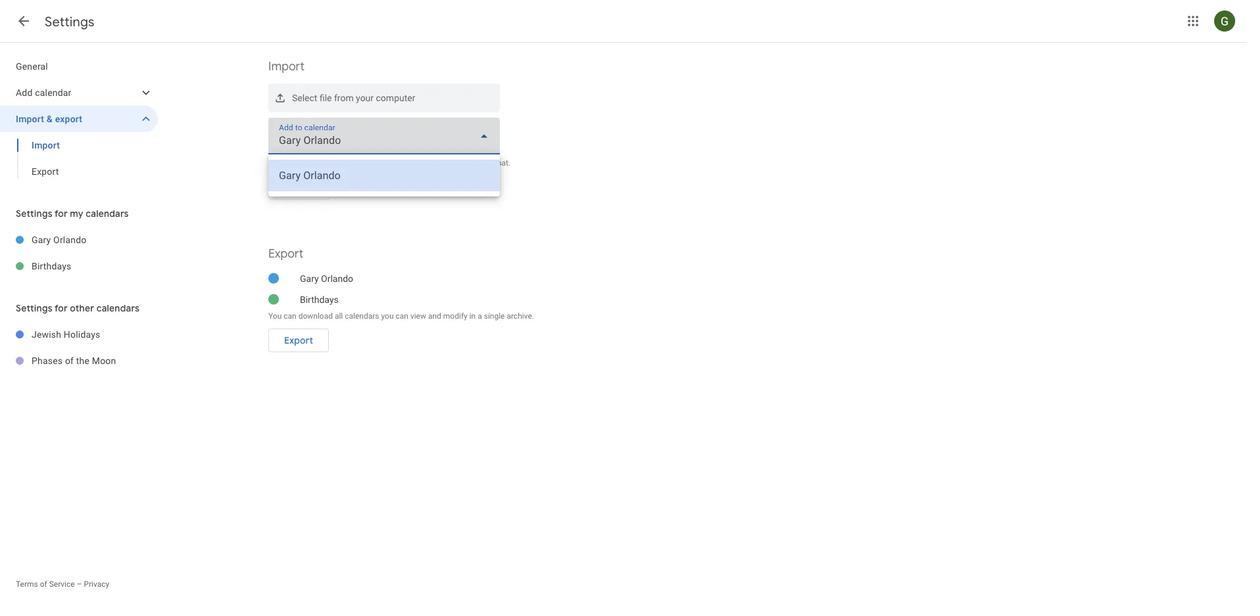 Task type: vqa. For each thing, say whether or not it's contained in the screenshot.
and
yes



Task type: locate. For each thing, give the bounding box(es) containing it.
for left other at the left bottom of the page
[[55, 303, 68, 314]]

download
[[298, 311, 333, 321]]

calendars
[[86, 208, 129, 220], [96, 303, 140, 314], [345, 311, 379, 321]]

gary orlando option
[[268, 160, 500, 191]]

you left download
[[268, 311, 282, 321]]

1 vertical spatial import
[[16, 113, 44, 124]]

event
[[324, 159, 343, 168]]

terms
[[16, 580, 38, 589]]

import down 'import & export'
[[32, 140, 60, 151]]

view
[[410, 311, 426, 321]]

you
[[268, 159, 282, 168], [268, 311, 282, 321]]

calendars for settings for my calendars
[[86, 208, 129, 220]]

calendars right my
[[86, 208, 129, 220]]

0 vertical spatial gary orlando
[[32, 234, 86, 245]]

gary orlando up download
[[300, 273, 353, 284]]

add
[[16, 87, 33, 98]]

0 vertical spatial export
[[32, 166, 59, 177]]

service
[[49, 580, 75, 589]]

modify
[[443, 311, 467, 321]]

add calendar
[[16, 87, 71, 98]]

1 for from the top
[[55, 208, 68, 220]]

settings for my calendars
[[16, 208, 129, 220]]

0 vertical spatial birthdays
[[32, 261, 71, 272]]

orlando up all in the left of the page
[[321, 273, 353, 284]]

import
[[268, 59, 304, 74], [16, 113, 44, 124], [32, 140, 60, 151]]

in left ical on the left of the page
[[387, 159, 393, 168]]

0 vertical spatial you
[[268, 159, 282, 168]]

calendars up jewish holidays 'link'
[[96, 303, 140, 314]]

calendars for settings for other calendars
[[96, 303, 140, 314]]

gary inside tree item
[[32, 234, 51, 245]]

ical
[[395, 159, 409, 168]]

gary orlando down settings for my calendars in the left top of the page
[[32, 234, 86, 245]]

1 vertical spatial gary orlando
[[300, 273, 353, 284]]

terms of service – privacy
[[16, 580, 109, 589]]

select file from your computer button
[[268, 84, 500, 112]]

1 horizontal spatial of
[[65, 356, 74, 366]]

settings up jewish
[[16, 303, 52, 314]]

gary orlando
[[32, 234, 86, 245], [300, 273, 353, 284]]

tree containing general
[[0, 53, 158, 185]]

import left '&'
[[16, 113, 44, 124]]

in left a
[[469, 311, 476, 321]]

birthdays up download
[[300, 294, 339, 305]]

0 horizontal spatial birthdays
[[32, 261, 71, 272]]

settings
[[45, 13, 95, 30], [16, 208, 52, 220], [16, 303, 52, 314]]

1 vertical spatial for
[[55, 303, 68, 314]]

2 for from the top
[[55, 303, 68, 314]]

0 vertical spatial orlando
[[53, 234, 86, 245]]

0 vertical spatial of
[[65, 356, 74, 366]]

0 horizontal spatial gary orlando
[[32, 234, 86, 245]]

orlando
[[53, 234, 86, 245], [321, 273, 353, 284]]

your
[[356, 93, 374, 103]]

settings for settings
[[45, 13, 95, 30]]

can
[[284, 159, 296, 168], [284, 311, 296, 321], [396, 311, 408, 321]]

0 horizontal spatial orlando
[[53, 234, 86, 245]]

orlando down settings for my calendars in the left top of the page
[[53, 234, 86, 245]]

0 vertical spatial settings
[[45, 13, 95, 30]]

1 horizontal spatial orlando
[[321, 273, 353, 284]]

export inside tree
[[32, 166, 59, 177]]

or
[[411, 159, 418, 168]]

can left import
[[284, 159, 296, 168]]

0 vertical spatial import
[[268, 59, 304, 74]]

1 vertical spatial you
[[268, 311, 282, 321]]

2 vertical spatial import
[[32, 140, 60, 151]]

settings for other calendars
[[16, 303, 140, 314]]

(ms
[[437, 159, 451, 168]]

calendar
[[35, 87, 71, 98]]

gary up download
[[300, 273, 319, 284]]

can right you
[[396, 311, 408, 321]]

1 you from the top
[[268, 159, 282, 168]]

a
[[478, 311, 482, 321]]

0 vertical spatial gary
[[32, 234, 51, 245]]

None field
[[268, 118, 500, 155]]

group
[[0, 132, 158, 185]]

import inside group
[[32, 140, 60, 151]]

&
[[47, 113, 53, 124]]

of inside tree item
[[65, 356, 74, 366]]

the
[[76, 356, 90, 366]]

you left import
[[268, 159, 282, 168]]

go back image
[[16, 13, 32, 29]]

birthdays tree item
[[0, 253, 158, 280]]

jewish holidays tree item
[[0, 322, 158, 348]]

archive.
[[507, 311, 534, 321]]

calendars right all in the left of the page
[[345, 311, 379, 321]]

0 horizontal spatial of
[[40, 580, 47, 589]]

for left my
[[55, 208, 68, 220]]

of
[[65, 356, 74, 366], [40, 580, 47, 589]]

tree
[[0, 53, 158, 185]]

of left the on the bottom
[[65, 356, 74, 366]]

1 vertical spatial settings
[[16, 208, 52, 220]]

settings left my
[[16, 208, 52, 220]]

file
[[320, 93, 332, 103]]

export
[[32, 166, 59, 177], [268, 246, 303, 261], [284, 335, 313, 347]]

2 vertical spatial export
[[284, 335, 313, 347]]

2 you from the top
[[268, 311, 282, 321]]

birthdays
[[32, 261, 71, 272], [300, 294, 339, 305]]

single
[[484, 311, 505, 321]]

of right terms
[[40, 580, 47, 589]]

export
[[55, 113, 82, 124]]

0 horizontal spatial gary
[[32, 234, 51, 245]]

jewish holidays
[[32, 329, 100, 340]]

1 horizontal spatial gary
[[300, 273, 319, 284]]

gary orlando inside tree item
[[32, 234, 86, 245]]

import up select
[[268, 59, 304, 74]]

privacy
[[84, 580, 109, 589]]

1 horizontal spatial birthdays
[[300, 294, 339, 305]]

birthdays down gary orlando tree item
[[32, 261, 71, 272]]

for
[[55, 208, 68, 220], [55, 303, 68, 314]]

gary down settings for my calendars in the left top of the page
[[32, 234, 51, 245]]

gary
[[32, 234, 51, 245], [300, 273, 319, 284]]

import inside tree item
[[16, 113, 44, 124]]

1 horizontal spatial in
[[469, 311, 476, 321]]

other
[[70, 303, 94, 314]]

phases
[[32, 356, 63, 366]]

terms of service link
[[16, 580, 75, 589]]

0 vertical spatial for
[[55, 208, 68, 220]]

0 vertical spatial in
[[387, 159, 393, 168]]

birthdays link
[[32, 253, 158, 280]]

add to calendar list box
[[268, 155, 500, 197]]

can left download
[[284, 311, 296, 321]]

1 vertical spatial of
[[40, 580, 47, 589]]

in
[[387, 159, 393, 168], [469, 311, 476, 321]]

1 vertical spatial export
[[268, 246, 303, 261]]

settings for settings for other calendars
[[16, 303, 52, 314]]

2 vertical spatial settings
[[16, 303, 52, 314]]

settings right "go back" icon
[[45, 13, 95, 30]]



Task type: describe. For each thing, give the bounding box(es) containing it.
settings for other calendars tree
[[0, 322, 158, 374]]

outlook)
[[453, 159, 483, 168]]

gary orlando tree item
[[0, 227, 158, 253]]

and
[[428, 311, 441, 321]]

from
[[334, 93, 354, 103]]

orlando inside tree item
[[53, 234, 86, 245]]

settings for settings for my calendars
[[16, 208, 52, 220]]

phases of the moon link
[[32, 348, 158, 374]]

you can import event information in ical or vcs (ms outlook) format.
[[268, 159, 510, 168]]

my
[[70, 208, 83, 220]]

import & export
[[16, 113, 82, 124]]

all
[[335, 311, 343, 321]]

moon
[[92, 356, 116, 366]]

general
[[16, 61, 48, 72]]

can for import
[[284, 159, 296, 168]]

phases of the moon
[[32, 356, 116, 366]]

select file from your computer
[[292, 93, 415, 103]]

holidays
[[64, 329, 100, 340]]

computer
[[376, 93, 415, 103]]

import
[[298, 159, 322, 168]]

phases of the moon tree item
[[0, 348, 158, 374]]

for for other
[[55, 303, 68, 314]]

information
[[345, 159, 385, 168]]

1 horizontal spatial gary orlando
[[300, 273, 353, 284]]

1 vertical spatial orlando
[[321, 273, 353, 284]]

jewish holidays link
[[32, 322, 158, 348]]

settings for my calendars tree
[[0, 227, 158, 280]]

of for terms
[[40, 580, 47, 589]]

vcs
[[420, 159, 435, 168]]

you for export
[[268, 311, 282, 321]]

can for export
[[284, 311, 296, 321]]

export for general
[[32, 166, 59, 177]]

you
[[381, 311, 394, 321]]

–
[[77, 580, 82, 589]]

for for my
[[55, 208, 68, 220]]

export for export
[[284, 335, 313, 347]]

of for phases
[[65, 356, 74, 366]]

you can download all calendars you can view and modify in a single archive.
[[268, 311, 534, 321]]

select
[[292, 93, 317, 103]]

birthdays inside tree item
[[32, 261, 71, 272]]

1 vertical spatial birthdays
[[300, 294, 339, 305]]

0 horizontal spatial in
[[387, 159, 393, 168]]

import & export tree item
[[0, 106, 158, 132]]

1 vertical spatial in
[[469, 311, 476, 321]]

privacy link
[[84, 580, 109, 589]]

jewish
[[32, 329, 61, 340]]

1 vertical spatial gary
[[300, 273, 319, 284]]

group containing import
[[0, 132, 158, 185]]

format.
[[485, 159, 510, 168]]

settings heading
[[45, 13, 95, 30]]

you for import
[[268, 159, 282, 168]]



